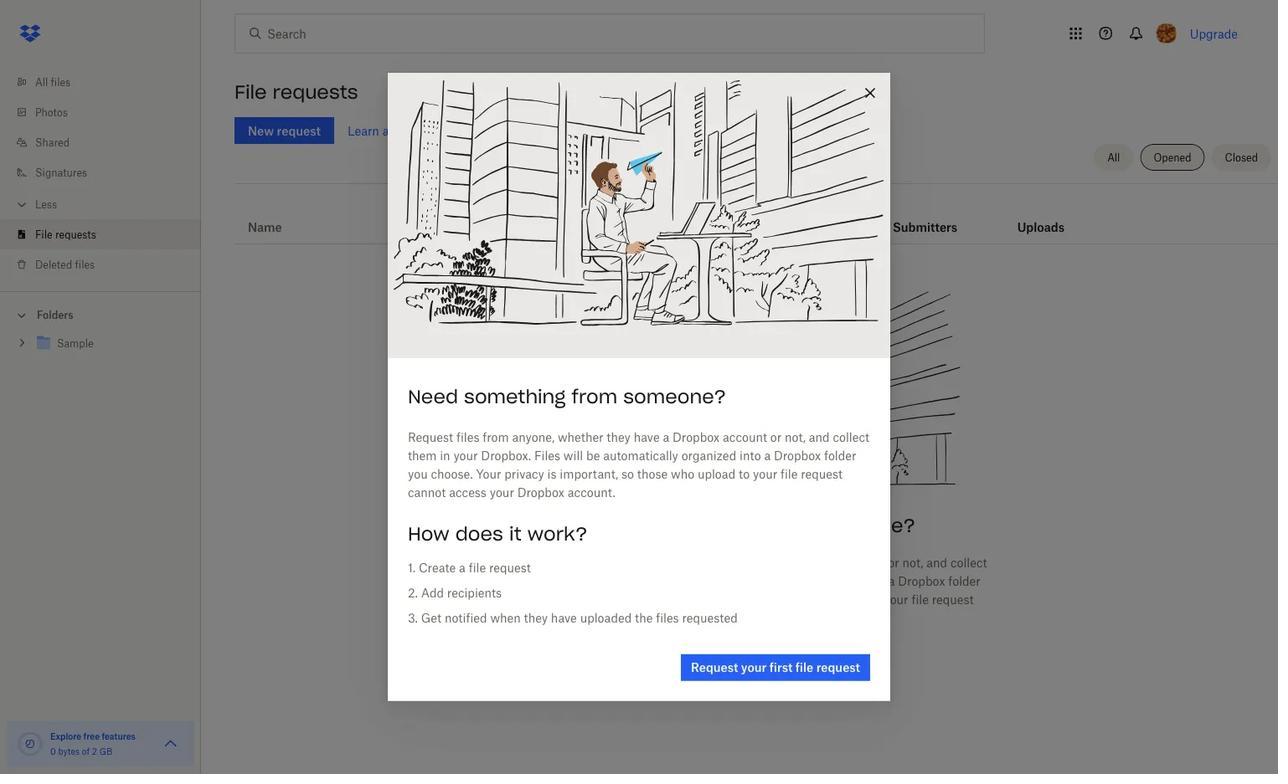 Task type: describe. For each thing, give the bounding box(es) containing it.
opened button
[[1141, 144, 1205, 171]]

1 vertical spatial will
[[688, 574, 707, 589]]

1 horizontal spatial organized
[[806, 574, 861, 589]]

1 vertical spatial folder
[[949, 574, 981, 589]]

organized inside dialog
[[682, 449, 737, 463]]

2
[[92, 747, 97, 757]]

be inside dialog
[[586, 449, 600, 463]]

1 vertical spatial so
[[753, 593, 765, 607]]

2 horizontal spatial requests
[[438, 124, 486, 138]]

how does it work?
[[408, 523, 588, 546]]

1 vertical spatial account.
[[812, 611, 860, 626]]

1 vertical spatial something
[[653, 514, 755, 537]]

1 horizontal spatial you
[[539, 593, 559, 607]]

opened
[[1154, 151, 1192, 164]]

requests inside list item
[[55, 228, 96, 241]]

not, inside dialog
[[785, 431, 806, 445]]

free
[[83, 732, 100, 742]]

1 horizontal spatial important,
[[691, 593, 749, 607]]

1 horizontal spatial requests
[[273, 80, 358, 104]]

file requests list item
[[0, 219, 201, 250]]

request your first file request button
[[681, 655, 870, 682]]

quota usage element
[[17, 731, 44, 758]]

1 vertical spatial them
[[532, 574, 561, 589]]

1 horizontal spatial to
[[870, 593, 881, 607]]

2 vertical spatial they
[[524, 612, 548, 626]]

upgrade
[[1190, 26, 1238, 41]]

all files
[[35, 76, 70, 88]]

1 horizontal spatial account
[[841, 556, 885, 570]]

less image
[[13, 196, 30, 213]]

2 vertical spatial have
[[551, 612, 577, 626]]

pro trial element
[[765, 217, 792, 237]]

3.
[[408, 612, 418, 626]]

recipients
[[447, 587, 502, 601]]

1 horizontal spatial in
[[564, 574, 575, 589]]

1 horizontal spatial privacy
[[636, 593, 675, 607]]

1 vertical spatial access
[[694, 611, 731, 626]]

all button
[[1094, 144, 1134, 171]]

requested
[[682, 612, 738, 626]]

you inside dialog
[[408, 468, 428, 482]]

1 horizontal spatial who
[[802, 593, 826, 607]]

folders
[[37, 309, 73, 322]]

will inside dialog
[[564, 449, 583, 463]]

gb
[[99, 747, 112, 757]]

2 column header from the left
[[1018, 197, 1085, 237]]

to inside dialog
[[739, 468, 750, 482]]

important, inside dialog
[[560, 468, 618, 482]]

shared
[[35, 136, 70, 149]]

all for all files
[[35, 76, 48, 88]]

privacy inside dialog
[[505, 468, 544, 482]]

1 vertical spatial request files from anyone, whether they have a dropbox account or not, and collect them in your dropbox. files will be automatically organized into a dropbox folder you choose. your privacy is important, so those who upload to your file request cannot access your dropbox account.
[[526, 556, 987, 626]]

1 vertical spatial need
[[597, 514, 648, 537]]

about
[[383, 124, 414, 138]]

1 horizontal spatial not,
[[903, 556, 924, 570]]

1 vertical spatial choose.
[[562, 593, 604, 607]]

who inside dialog
[[671, 468, 695, 482]]

all files link
[[13, 67, 201, 97]]

anyone, inside dialog
[[512, 431, 555, 445]]

notified
[[445, 612, 487, 626]]

photos link
[[13, 97, 201, 127]]

1 horizontal spatial dropbox.
[[605, 574, 655, 589]]

row containing name
[[235, 190, 1278, 245]]

add
[[421, 587, 444, 601]]

1 horizontal spatial upload
[[829, 593, 867, 607]]

1 horizontal spatial or
[[888, 556, 900, 570]]

1 horizontal spatial your
[[607, 593, 632, 607]]

when
[[490, 612, 521, 626]]

something inside dialog
[[464, 385, 566, 409]]

first
[[770, 661, 793, 675]]

1.
[[408, 561, 416, 576]]

1 horizontal spatial into
[[864, 574, 885, 589]]

request files from anyone, whether they have a dropbox account or not, and collect them in your dropbox. files will be automatically organized into a dropbox folder you choose. your privacy is important, so those who upload to your file request cannot access your dropbox account. inside dialog
[[408, 431, 870, 500]]

photos
[[35, 106, 68, 119]]

1 vertical spatial have
[[752, 556, 777, 570]]

into inside dialog
[[740, 449, 761, 463]]

shared link
[[13, 127, 201, 157]]

1 vertical spatial be
[[711, 574, 724, 589]]

deleted files
[[35, 258, 95, 271]]

2 horizontal spatial they
[[724, 556, 748, 570]]

0 vertical spatial file
[[235, 80, 267, 104]]

so inside dialog
[[622, 468, 634, 482]]

request inside request your first file request button
[[691, 661, 738, 675]]

request inside button
[[816, 661, 860, 675]]

closed button
[[1212, 144, 1272, 171]]

deleted
[[35, 258, 72, 271]]

your inside request your first file request button
[[741, 661, 767, 675]]

files inside dialog
[[534, 449, 560, 463]]

1 horizontal spatial whether
[[676, 556, 721, 570]]

dialog containing need something from someone?
[[388, 73, 891, 702]]

1 horizontal spatial anyone,
[[630, 556, 672, 570]]

1 vertical spatial cannot
[[653, 611, 691, 626]]

upgrade link
[[1190, 26, 1238, 41]]

learn
[[348, 124, 379, 138]]

1 vertical spatial automatically
[[728, 574, 803, 589]]

is inside dialog
[[548, 468, 557, 482]]

how
[[408, 523, 450, 546]]

1 vertical spatial is
[[679, 593, 688, 607]]

folder inside dialog
[[824, 449, 856, 463]]

created button
[[519, 217, 565, 237]]

dropbox image
[[13, 17, 47, 50]]

and inside dialog
[[809, 431, 830, 445]]

1 vertical spatial collect
[[951, 556, 987, 570]]

in inside dialog
[[440, 449, 450, 463]]



Task type: vqa. For each thing, say whether or not it's contained in the screenshot.
first Add to Starred icon from the top of the page
no



Task type: locate. For each thing, give the bounding box(es) containing it.
learn about file requests link
[[348, 124, 486, 138]]

choose. up 3. get notified when they have uploaded the files requested
[[562, 593, 604, 607]]

0 vertical spatial all
[[35, 76, 48, 88]]

request files from anyone, whether they have a dropbox account or not, and collect them in your dropbox. files will be automatically organized into a dropbox folder you choose. your privacy is important, so those who upload to your file request cannot access your dropbox account.
[[408, 431, 870, 500], [526, 556, 987, 626]]

them inside dialog
[[408, 449, 437, 463]]

1 horizontal spatial access
[[694, 611, 731, 626]]

does
[[455, 523, 503, 546]]

1 horizontal spatial be
[[711, 574, 724, 589]]

account. up "work?"
[[568, 486, 616, 500]]

0 vertical spatial dropbox.
[[481, 449, 531, 463]]

privacy up it
[[505, 468, 544, 482]]

0 horizontal spatial account.
[[568, 486, 616, 500]]

is
[[548, 468, 557, 482], [679, 593, 688, 607]]

0 horizontal spatial important,
[[560, 468, 618, 482]]

1 horizontal spatial they
[[607, 431, 631, 445]]

1 vertical spatial who
[[802, 593, 826, 607]]

collect
[[833, 431, 870, 445], [951, 556, 987, 570]]

get
[[421, 612, 442, 626]]

0 horizontal spatial you
[[408, 468, 428, 482]]

your
[[476, 468, 501, 482], [607, 593, 632, 607]]

0 vertical spatial important,
[[560, 468, 618, 482]]

file requests link
[[13, 219, 201, 250]]

0
[[50, 747, 56, 757]]

1 vertical spatial files
[[659, 574, 685, 589]]

1 horizontal spatial those
[[768, 593, 799, 607]]

choose. up how
[[431, 468, 473, 482]]

folders button
[[0, 302, 201, 327]]

1 horizontal spatial and
[[927, 556, 948, 570]]

all left opened button
[[1108, 151, 1120, 164]]

files
[[534, 449, 560, 463], [659, 574, 685, 589]]

column header
[[893, 197, 960, 237], [1018, 197, 1085, 237]]

0 vertical spatial they
[[607, 431, 631, 445]]

files
[[51, 76, 70, 88], [75, 258, 95, 271], [457, 431, 480, 445], [574, 556, 597, 570], [656, 612, 679, 626]]

file requests inside list item
[[35, 228, 96, 241]]

1 horizontal spatial someone?
[[813, 514, 916, 537]]

1 vertical spatial someone?
[[813, 514, 916, 537]]

access inside dialog
[[449, 486, 487, 500]]

1 horizontal spatial have
[[634, 431, 660, 445]]

file inside list item
[[35, 228, 52, 241]]

those inside dialog
[[637, 468, 668, 482]]

features
[[102, 732, 136, 742]]

access
[[449, 486, 487, 500], [694, 611, 731, 626]]

cannot right uploaded
[[653, 611, 691, 626]]

1 horizontal spatial something
[[653, 514, 755, 537]]

0 horizontal spatial someone?
[[623, 385, 727, 409]]

work?
[[528, 523, 588, 546]]

0 vertical spatial cannot
[[408, 486, 446, 500]]

important,
[[560, 468, 618, 482], [691, 593, 749, 607]]

in up how
[[440, 449, 450, 463]]

automatically
[[603, 449, 678, 463], [728, 574, 803, 589]]

files up "work?"
[[534, 449, 560, 463]]

of
[[82, 747, 90, 757]]

0 vertical spatial have
[[634, 431, 660, 445]]

they
[[607, 431, 631, 445], [724, 556, 748, 570], [524, 612, 548, 626]]

is up requested
[[679, 593, 688, 607]]

0 vertical spatial whether
[[558, 431, 604, 445]]

a
[[663, 431, 669, 445], [764, 449, 771, 463], [781, 556, 787, 570], [459, 561, 466, 576], [889, 574, 895, 589]]

deleted files link
[[13, 250, 201, 280]]

bytes
[[58, 747, 80, 757]]

create
[[419, 561, 456, 576]]

will up "work?"
[[564, 449, 583, 463]]

your up how does it work? at the left
[[476, 468, 501, 482]]

1 column header from the left
[[893, 197, 960, 237]]

0 vertical spatial need something from someone?
[[408, 385, 727, 409]]

1 horizontal spatial choose.
[[562, 593, 604, 607]]

requests up learn
[[273, 80, 358, 104]]

0 horizontal spatial and
[[809, 431, 830, 445]]

your inside dialog
[[476, 468, 501, 482]]

collect inside dialog
[[833, 431, 870, 445]]

0 horizontal spatial request
[[408, 431, 453, 445]]

explore free features 0 bytes of 2 gb
[[50, 732, 136, 757]]

them
[[408, 449, 437, 463], [532, 574, 561, 589]]

name
[[248, 220, 282, 234]]

1 horizontal spatial collect
[[951, 556, 987, 570]]

account inside dialog
[[723, 431, 767, 445]]

0 vertical spatial them
[[408, 449, 437, 463]]

less
[[35, 198, 57, 211]]

list containing all files
[[0, 57, 201, 292]]

have
[[634, 431, 660, 445], [752, 556, 777, 570], [551, 612, 577, 626]]

file
[[235, 80, 267, 104], [35, 228, 52, 241]]

into
[[740, 449, 761, 463], [864, 574, 885, 589]]

request
[[408, 431, 453, 445], [526, 556, 571, 570], [691, 661, 738, 675]]

cannot
[[408, 486, 446, 500], [653, 611, 691, 626]]

request your first file request
[[691, 661, 860, 675]]

account. up request your first file request
[[812, 611, 860, 626]]

account
[[723, 431, 767, 445], [841, 556, 885, 570]]

important, up "work?"
[[560, 468, 618, 482]]

1 horizontal spatial so
[[753, 593, 765, 607]]

0 horizontal spatial file requests
[[35, 228, 96, 241]]

is up "work?"
[[548, 468, 557, 482]]

so
[[622, 468, 634, 482], [753, 593, 765, 607]]

requests up deleted files
[[55, 228, 96, 241]]

0 horizontal spatial file
[[35, 228, 52, 241]]

or inside dialog
[[771, 431, 782, 445]]

them up 3. get notified when they have uploaded the files requested
[[532, 574, 561, 589]]

will up requested
[[688, 574, 707, 589]]

1 horizontal spatial all
[[1108, 151, 1120, 164]]

dialog
[[388, 73, 891, 702]]

organized
[[682, 449, 737, 463], [806, 574, 861, 589]]

2. add recipients
[[408, 587, 502, 601]]

0 vertical spatial need
[[408, 385, 458, 409]]

0 vertical spatial account
[[723, 431, 767, 445]]

you
[[408, 468, 428, 482], [539, 593, 559, 607]]

0 vertical spatial upload
[[698, 468, 736, 482]]

all inside button
[[1108, 151, 1120, 164]]

row
[[235, 190, 1278, 245]]

0 vertical spatial anyone,
[[512, 431, 555, 445]]

3. get notified when they have uploaded the files requested
[[408, 612, 738, 626]]

0 horizontal spatial column header
[[893, 197, 960, 237]]

choose.
[[431, 468, 473, 482], [562, 593, 604, 607]]

requests
[[273, 80, 358, 104], [438, 124, 486, 138], [55, 228, 96, 241]]

0 vertical spatial file requests
[[235, 80, 358, 104]]

0 vertical spatial not,
[[785, 431, 806, 445]]

explore
[[50, 732, 81, 742]]

request
[[801, 468, 843, 482], [489, 561, 531, 576], [932, 593, 974, 607], [816, 661, 860, 675]]

dropbox.
[[481, 449, 531, 463], [605, 574, 655, 589]]

file requests
[[235, 80, 358, 104], [35, 228, 96, 241]]

file requests up deleted files
[[35, 228, 96, 241]]

important, up requested
[[691, 593, 749, 607]]

0 vertical spatial files
[[534, 449, 560, 463]]

2.
[[408, 587, 418, 601]]

1 horizontal spatial them
[[532, 574, 561, 589]]

2 horizontal spatial have
[[752, 556, 777, 570]]

all
[[35, 76, 48, 88], [1108, 151, 1120, 164]]

someone? inside dialog
[[623, 385, 727, 409]]

1 vertical spatial to
[[870, 593, 881, 607]]

automatically inside dialog
[[603, 449, 678, 463]]

1 horizontal spatial account.
[[812, 611, 860, 626]]

0 vertical spatial be
[[586, 449, 600, 463]]

dropbox. up the
[[605, 574, 655, 589]]

1 horizontal spatial automatically
[[728, 574, 803, 589]]

closed
[[1225, 151, 1258, 164]]

privacy
[[505, 468, 544, 482], [636, 593, 675, 607]]

file
[[418, 124, 435, 138], [781, 468, 798, 482], [469, 561, 486, 576], [912, 593, 929, 607], [796, 661, 814, 675]]

0 horizontal spatial anyone,
[[512, 431, 555, 445]]

0 vertical spatial those
[[637, 468, 668, 482]]

0 vertical spatial your
[[476, 468, 501, 482]]

0 vertical spatial something
[[464, 385, 566, 409]]

be
[[586, 449, 600, 463], [711, 574, 724, 589]]

need
[[408, 385, 458, 409], [597, 514, 648, 537]]

account.
[[568, 486, 616, 500], [812, 611, 860, 626]]

someone?
[[623, 385, 727, 409], [813, 514, 916, 537]]

created
[[519, 220, 565, 234]]

1 horizontal spatial cannot
[[653, 611, 691, 626]]

signatures link
[[13, 157, 201, 188]]

0 vertical spatial requests
[[273, 80, 358, 104]]

0 vertical spatial will
[[564, 449, 583, 463]]

cannot inside dialog
[[408, 486, 446, 500]]

0 vertical spatial account.
[[568, 486, 616, 500]]

dropbox. inside dialog
[[481, 449, 531, 463]]

them up how
[[408, 449, 437, 463]]

1 horizontal spatial file
[[235, 80, 267, 104]]

the
[[635, 612, 653, 626]]

your up uploaded
[[607, 593, 632, 607]]

who
[[671, 468, 695, 482], [802, 593, 826, 607]]

whether
[[558, 431, 604, 445], [676, 556, 721, 570]]

0 horizontal spatial account
[[723, 431, 767, 445]]

access right the
[[694, 611, 731, 626]]

cannot up how
[[408, 486, 446, 500]]

0 horizontal spatial your
[[476, 468, 501, 482]]

1 horizontal spatial request
[[526, 556, 571, 570]]

list
[[0, 57, 201, 292]]

0 horizontal spatial folder
[[824, 449, 856, 463]]

account. inside dialog
[[568, 486, 616, 500]]

in up 3. get notified when they have uploaded the files requested
[[564, 574, 575, 589]]

0 vertical spatial in
[[440, 449, 450, 463]]

1 vertical spatial file
[[35, 228, 52, 241]]

1 vertical spatial dropbox.
[[605, 574, 655, 589]]

1 vertical spatial anyone,
[[630, 556, 672, 570]]

access up 'does'
[[449, 486, 487, 500]]

0 vertical spatial organized
[[682, 449, 737, 463]]

uploaded
[[580, 612, 632, 626]]

0 vertical spatial request files from anyone, whether they have a dropbox account or not, and collect them in your dropbox. files will be automatically organized into a dropbox folder you choose. your privacy is important, so those who upload to your file request cannot access your dropbox account.
[[408, 431, 870, 500]]

dropbox
[[673, 431, 720, 445], [774, 449, 821, 463], [517, 486, 565, 500], [790, 556, 837, 570], [898, 574, 945, 589], [762, 611, 809, 626]]

something
[[464, 385, 566, 409], [653, 514, 755, 537]]

0 vertical spatial who
[[671, 468, 695, 482]]

will
[[564, 449, 583, 463], [688, 574, 707, 589]]

need inside dialog
[[408, 385, 458, 409]]

0 horizontal spatial cannot
[[408, 486, 446, 500]]

your
[[454, 449, 478, 463], [753, 468, 778, 482], [490, 486, 514, 500], [578, 574, 602, 589], [884, 593, 909, 607], [735, 611, 759, 626], [741, 661, 767, 675]]

1 vertical spatial not,
[[903, 556, 924, 570]]

to
[[739, 468, 750, 482], [870, 593, 881, 607]]

requests right "about"
[[438, 124, 486, 138]]

file requests up learn
[[235, 80, 358, 104]]

it
[[509, 523, 522, 546]]

all up the photos
[[35, 76, 48, 88]]

1 vertical spatial and
[[927, 556, 948, 570]]

learn about file requests
[[348, 124, 486, 138]]

0 vertical spatial or
[[771, 431, 782, 445]]

file inside request your first file request button
[[796, 661, 814, 675]]

1 horizontal spatial files
[[659, 574, 685, 589]]

choose. inside dialog
[[431, 468, 473, 482]]

you up how
[[408, 468, 428, 482]]

1. create a file request
[[408, 561, 531, 576]]

need something from someone? inside dialog
[[408, 385, 727, 409]]

1 vertical spatial need something from someone?
[[597, 514, 916, 537]]

0 horizontal spatial whether
[[558, 431, 604, 445]]

dropbox. up how does it work? at the left
[[481, 449, 531, 463]]

1 vertical spatial whether
[[676, 556, 721, 570]]

whether inside dialog
[[558, 431, 604, 445]]

in
[[440, 449, 450, 463], [564, 574, 575, 589]]

privacy up the
[[636, 593, 675, 607]]

files up requested
[[659, 574, 685, 589]]

all for all
[[1108, 151, 1120, 164]]

0 vertical spatial folder
[[824, 449, 856, 463]]

from
[[572, 385, 618, 409], [483, 431, 509, 445], [761, 514, 807, 537], [600, 556, 627, 570]]

0 horizontal spatial dropbox.
[[481, 449, 531, 463]]

those
[[637, 468, 668, 482], [768, 593, 799, 607]]

0 horizontal spatial will
[[564, 449, 583, 463]]

0 horizontal spatial or
[[771, 431, 782, 445]]

0 horizontal spatial they
[[524, 612, 548, 626]]

2 horizontal spatial request
[[691, 661, 738, 675]]

0 vertical spatial to
[[739, 468, 750, 482]]

and
[[809, 431, 830, 445], [927, 556, 948, 570]]

0 horizontal spatial those
[[637, 468, 668, 482]]

signatures
[[35, 166, 87, 179]]

or
[[771, 431, 782, 445], [888, 556, 900, 570]]

0 horizontal spatial is
[[548, 468, 557, 482]]

anyone,
[[512, 431, 555, 445], [630, 556, 672, 570]]

you up 3. get notified when they have uploaded the files requested
[[539, 593, 559, 607]]

2 vertical spatial requests
[[55, 228, 96, 241]]



